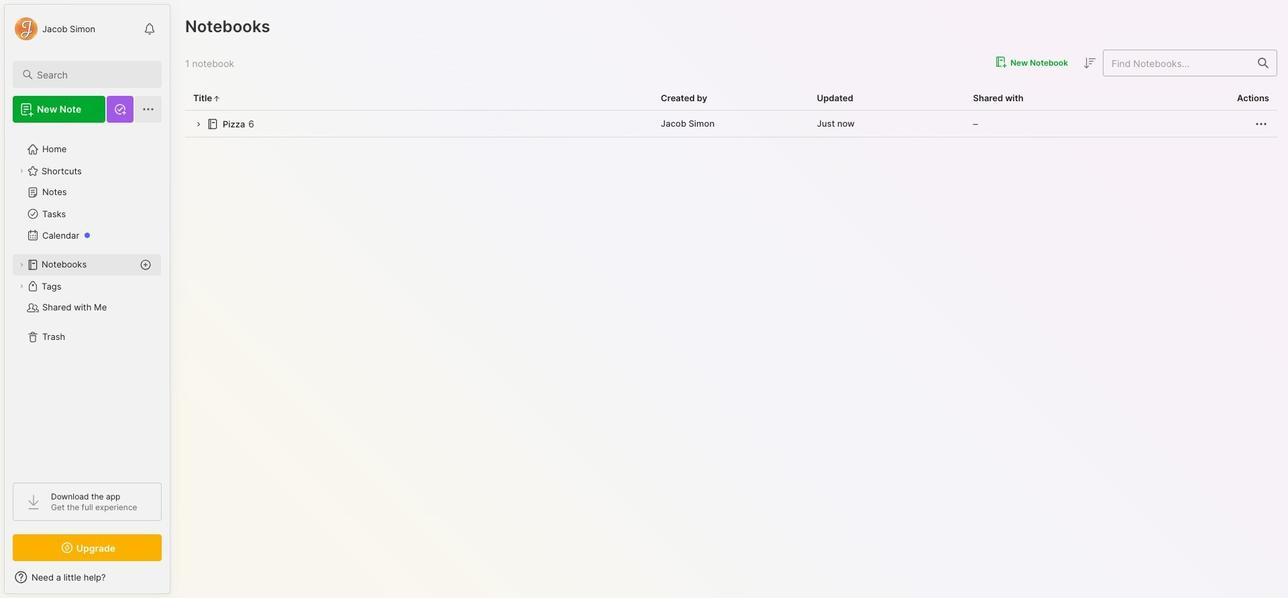 Task type: vqa. For each thing, say whether or not it's contained in the screenshot.
Search text box
yes



Task type: describe. For each thing, give the bounding box(es) containing it.
tree inside main element
[[5, 131, 170, 471]]

expand tags image
[[17, 282, 25, 291]]

sort options image
[[1082, 55, 1098, 71]]

none search field inside main element
[[37, 66, 150, 83]]

More actions field
[[1253, 116, 1270, 132]]



Task type: locate. For each thing, give the bounding box(es) containing it.
click to collapse image
[[169, 574, 179, 590]]

Search text field
[[37, 68, 150, 81]]

main element
[[0, 0, 174, 599]]

expand notebooks image
[[17, 261, 25, 269]]

Find Notebooks… text field
[[1104, 52, 1250, 74]]

Sort field
[[1082, 55, 1098, 71]]

Account field
[[13, 15, 95, 42]]

WHAT'S NEW field
[[5, 567, 170, 588]]

row
[[185, 111, 1278, 138]]

arrow image
[[193, 120, 203, 130]]

None search field
[[37, 66, 150, 83]]

tree
[[5, 131, 170, 471]]

more actions image
[[1253, 116, 1270, 132]]



